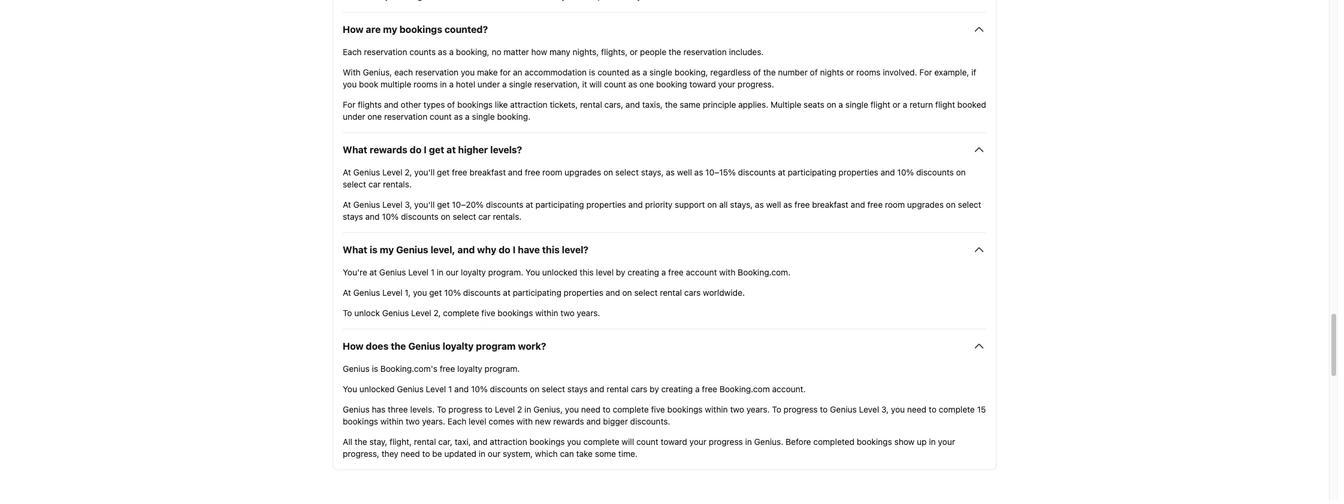 Task type: describe. For each thing, give the bounding box(es) containing it.
each reservation counts as a booking, no matter how many nights, flights, or people the reservation includes.
[[343, 47, 764, 57]]

levels?
[[491, 145, 522, 155]]

many
[[550, 47, 571, 57]]

tickets,
[[550, 100, 578, 110]]

account
[[686, 268, 717, 278]]

time.
[[619, 449, 638, 459]]

flights,
[[601, 47, 628, 57]]

to up 'bigger' on the bottom left of page
[[603, 405, 611, 415]]

other
[[401, 100, 421, 110]]

book
[[359, 79, 378, 90]]

2 horizontal spatial progress
[[784, 405, 818, 415]]

completed
[[814, 437, 855, 447]]

complete left the '15'
[[939, 405, 975, 415]]

1 horizontal spatial within
[[536, 308, 559, 319]]

bookings left show
[[857, 437, 893, 447]]

bookings inside dropdown button
[[400, 24, 443, 35]]

bookings up which
[[530, 437, 565, 447]]

1 vertical spatial program.
[[485, 364, 520, 374]]

is inside with genius, each reservation you make for an accommodation is counted as a single booking, regardless of the number of nights or rooms involved. for example, if you book multiple rooms in a hotel under a single reservation, it will count as one booking toward your progress.
[[589, 67, 596, 78]]

it
[[582, 79, 587, 90]]

counted
[[598, 67, 630, 78]]

three
[[388, 405, 408, 415]]

room inside at genius level 3, you'll get 10–20% discounts at participating properties and priority support on all stays, as well as free breakfast and free room upgrades on select stays and 10% discounts on select car rentals.
[[885, 200, 905, 210]]

matter
[[504, 47, 529, 57]]

rentals. inside the at genius level 2, you'll get free breakfast and free room upgrades on select stays, as well as 10–15% discounts at participating properties and 10% discounts on select car rentals.
[[383, 179, 412, 190]]

a up genius has three levels. to progress to level 2 in genius, you need to complete five bookings within two years. to progress to genius level 3, you need to complete 15 bookings within two years. each level comes with new rewards and bigger discounts.
[[696, 385, 700, 395]]

or inside with genius, each reservation you make for an accommodation is counted as a single booking, regardless of the number of nights or rooms involved. for example, if you book multiple rooms in a hotel under a single reservation, it will count as one booking toward your progress.
[[847, 67, 855, 78]]

0 vertical spatial loyalty
[[461, 268, 486, 278]]

accommodation
[[525, 67, 587, 78]]

rental down what is my genius level, and why do i have this level? dropdown button
[[660, 288, 682, 298]]

1 horizontal spatial 2,
[[434, 308, 441, 319]]

on inside the 'for flights and other types of bookings like attraction tickets, rental cars, and taxis, the same principle applies. multiple seats on a single flight or a return flight booked under one reservation count as a single booking.'
[[827, 100, 837, 110]]

1 vertical spatial within
[[705, 405, 728, 415]]

reservation up regardless
[[684, 47, 727, 57]]

take
[[577, 449, 593, 459]]

0 horizontal spatial five
[[482, 308, 496, 319]]

what is my genius level, and why do i have this level? button
[[343, 243, 987, 257]]

example,
[[935, 67, 970, 78]]

1 vertical spatial do
[[499, 245, 511, 256]]

breakfast inside the at genius level 2, you'll get free breakfast and free room upgrades on select stays, as well as 10–15% discounts at participating properties and 10% discounts on select car rentals.
[[470, 167, 506, 178]]

you up hotel
[[461, 67, 475, 78]]

0 horizontal spatial unlocked
[[360, 385, 395, 395]]

2 horizontal spatial of
[[810, 67, 818, 78]]

at for what is my genius level, and why do i have this level?
[[343, 288, 351, 298]]

stays, inside the at genius level 2, you'll get free breakfast and free room upgrades on select stays, as well as 10–15% discounts at participating properties and 10% discounts on select car rentals.
[[641, 167, 664, 178]]

up
[[917, 437, 927, 447]]

car inside at genius level 3, you'll get 10–20% discounts at participating properties and priority support on all stays, as well as free breakfast and free room upgrades on select stays and 10% discounts on select car rentals.
[[479, 212, 491, 222]]

0 horizontal spatial rooms
[[414, 79, 438, 90]]

at genius level 2, you'll get free breakfast and free room upgrades on select stays, as well as 10–15% discounts at participating properties and 10% discounts on select car rentals.
[[343, 167, 966, 190]]

levels.
[[410, 405, 435, 415]]

involved.
[[883, 67, 918, 78]]

0 horizontal spatial cars
[[631, 385, 648, 395]]

2 horizontal spatial years.
[[747, 405, 770, 415]]

you're at genius level 1 in our loyalty program. you unlocked this level by creating a free account with booking.com.
[[343, 268, 791, 278]]

some
[[595, 449, 616, 459]]

nights
[[821, 67, 844, 78]]

1 horizontal spatial you
[[526, 268, 540, 278]]

the inside with genius, each reservation you make for an accommodation is counted as a single booking, regardless of the number of nights or rooms involved. for example, if you book multiple rooms in a hotel under a single reservation, it will count as one booking toward your progress.
[[764, 67, 776, 78]]

2
[[518, 405, 522, 415]]

an
[[513, 67, 523, 78]]

0 horizontal spatial i
[[424, 145, 427, 155]]

complete up the how does the genius loyalty program work?
[[443, 308, 479, 319]]

in right up
[[930, 437, 936, 447]]

to left the '15'
[[929, 405, 937, 415]]

1,
[[405, 288, 411, 298]]

2 vertical spatial within
[[381, 417, 404, 427]]

get for free
[[437, 167, 450, 178]]

1 horizontal spatial of
[[754, 67, 761, 78]]

1 horizontal spatial years.
[[577, 308, 600, 319]]

seats
[[804, 100, 825, 110]]

2 vertical spatial two
[[406, 417, 420, 427]]

rental inside all the stay, flight, rental car, taxi, and attraction bookings you complete will count toward your progress in genius. before completed bookings show up in your progress, they need to be updated in our system, which can take some time.
[[414, 437, 436, 447]]

what rewards do i get at higher levels? button
[[343, 143, 987, 157]]

bookings down has
[[343, 417, 378, 427]]

with genius, each reservation you make for an accommodation is counted as a single booking, regardless of the number of nights or rooms involved. for example, if you book multiple rooms in a hotel under a single reservation, it will count as one booking toward your progress.
[[343, 67, 977, 90]]

in down level,
[[437, 268, 444, 278]]

0 horizontal spatial each
[[343, 47, 362, 57]]

like
[[495, 100, 508, 110]]

1 horizontal spatial creating
[[662, 385, 693, 395]]

comes
[[489, 417, 515, 427]]

the inside dropdown button
[[391, 341, 406, 352]]

0 horizontal spatial years.
[[422, 417, 446, 427]]

genius.
[[755, 437, 784, 447]]

worldwide.
[[703, 288, 745, 298]]

reservation inside with genius, each reservation you make for an accommodation is counted as a single booking, regardless of the number of nights or rooms involved. for example, if you book multiple rooms in a hotel under a single reservation, it will count as one booking toward your progress.
[[415, 67, 459, 78]]

types
[[424, 100, 445, 110]]

what for what is my genius level, and why do i have this level?
[[343, 245, 368, 256]]

return
[[910, 100, 934, 110]]

what rewards do i get at higher levels?
[[343, 145, 522, 155]]

single down an
[[509, 79, 532, 90]]

and inside dropdown button
[[458, 245, 475, 256]]

a down what is my genius level, and why do i have this level? dropdown button
[[662, 268, 666, 278]]

flight,
[[390, 437, 412, 447]]

at inside the at genius level 2, you'll get free breakfast and free room upgrades on select stays, as well as 10–15% discounts at participating properties and 10% discounts on select car rentals.
[[778, 167, 786, 178]]

all
[[343, 437, 353, 447]]

1 horizontal spatial to
[[437, 405, 446, 415]]

level?
[[562, 245, 589, 256]]

1 horizontal spatial need
[[582, 405, 601, 415]]

0 vertical spatial with
[[720, 268, 736, 278]]

you'll for 2,
[[414, 167, 435, 178]]

taxis,
[[643, 100, 663, 110]]

you right 1,
[[413, 288, 427, 298]]

at inside at genius level 3, you'll get 10–20% discounts at participating properties and priority support on all stays, as well as free breakfast and free room upgrades on select stays and 10% discounts on select car rentals.
[[526, 200, 534, 210]]

flights
[[358, 100, 382, 110]]

reservation inside the 'for flights and other types of bookings like attraction tickets, rental cars, and taxis, the same principle applies. multiple seats on a single flight or a return flight booked under one reservation count as a single booking.'
[[384, 112, 428, 122]]

at genius level 3, you'll get 10–20% discounts at participating properties and priority support on all stays, as well as free breakfast and free room upgrades on select stays and 10% discounts on select car rentals.
[[343, 200, 982, 222]]

toward inside all the stay, flight, rental car, taxi, and attraction bookings you complete will count toward your progress in genius. before completed bookings show up in your progress, they need to be updated in our system, which can take some time.
[[661, 437, 688, 447]]

get for 10%
[[429, 288, 442, 298]]

system,
[[503, 449, 533, 459]]

unlock
[[355, 308, 380, 319]]

complete inside all the stay, flight, rental car, taxi, and attraction bookings you complete will count toward your progress in genius. before completed bookings show up in your progress, they need to be updated in our system, which can take some time.
[[584, 437, 620, 447]]

a down counted?
[[449, 47, 454, 57]]

3, inside at genius level 3, you'll get 10–20% discounts at participating properties and priority support on all stays, as well as free breakfast and free room upgrades on select stays and 10% discounts on select car rentals.
[[405, 200, 412, 210]]

1 flight from the left
[[871, 100, 891, 110]]

at inside dropdown button
[[447, 145, 456, 155]]

genius, inside genius has three levels. to progress to level 2 in genius, you need to complete five bookings within two years. to progress to genius level 3, you need to complete 15 bookings within two years. each level comes with new rewards and bigger discounts.
[[534, 405, 563, 415]]

principle
[[703, 100, 736, 110]]

1 horizontal spatial unlocked
[[543, 268, 578, 278]]

genius inside at genius level 3, you'll get 10–20% discounts at participating properties and priority support on all stays, as well as free breakfast and free room upgrades on select stays and 10% discounts on select car rentals.
[[354, 200, 380, 210]]

my for bookings
[[383, 24, 397, 35]]

1 horizontal spatial two
[[561, 308, 575, 319]]

a down hotel
[[465, 112, 470, 122]]

how are my bookings counted? button
[[343, 22, 987, 37]]

they
[[382, 449, 399, 459]]

all
[[720, 200, 728, 210]]

single up booking
[[650, 67, 673, 78]]

number
[[778, 67, 808, 78]]

at for what rewards do i get at higher levels?
[[343, 200, 351, 210]]

genius inside what is my genius level, and why do i have this level? dropdown button
[[396, 245, 429, 256]]

2 horizontal spatial your
[[939, 437, 956, 447]]

0 vertical spatial cars
[[685, 288, 701, 298]]

for
[[500, 67, 511, 78]]

toward inside with genius, each reservation you make for an accommodation is counted as a single booking, regardless of the number of nights or rooms involved. for example, if you book multiple rooms in a hotel under a single reservation, it will count as one booking toward your progress.
[[690, 79, 716, 90]]

complete up 'bigger' on the bottom left of page
[[613, 405, 649, 415]]

reservation,
[[535, 79, 580, 90]]

count inside the 'for flights and other types of bookings like attraction tickets, rental cars, and taxis, the same principle applies. multiple seats on a single flight or a return flight booked under one reservation count as a single booking.'
[[430, 112, 452, 122]]

loyalty for program
[[443, 341, 474, 352]]

at inside the at genius level 2, you'll get free breakfast and free room upgrades on select stays, as well as 10–15% discounts at participating properties and 10% discounts on select car rentals.
[[343, 167, 351, 178]]

properties inside the at genius level 2, you'll get free breakfast and free room upgrades on select stays, as well as 10–15% discounts at participating properties and 10% discounts on select car rentals.
[[839, 167, 879, 178]]

be
[[433, 449, 442, 459]]

0 vertical spatial program.
[[488, 268, 524, 278]]

have
[[518, 245, 540, 256]]

genius, inside with genius, each reservation you make for an accommodation is counted as a single booking, regardless of the number of nights or rooms involved. for example, if you book multiple rooms in a hotel under a single reservation, it will count as one booking toward your progress.
[[363, 67, 392, 78]]

each
[[395, 67, 413, 78]]

a left the return
[[903, 100, 908, 110]]

get inside what rewards do i get at higher levels? dropdown button
[[429, 145, 445, 155]]

0 horizontal spatial your
[[690, 437, 707, 447]]

one inside the 'for flights and other types of bookings like attraction tickets, rental cars, and taxis, the same principle applies. multiple seats on a single flight or a return flight booked under one reservation count as a single booking.'
[[368, 112, 382, 122]]

0 horizontal spatial do
[[410, 145, 422, 155]]

progress,
[[343, 449, 379, 459]]

you up show
[[891, 405, 905, 415]]

all the stay, flight, rental car, taxi, and attraction bookings you complete will count toward your progress in genius. before completed bookings show up in your progress, they need to be updated in our system, which can take some time.
[[343, 437, 956, 459]]

1 vertical spatial this
[[580, 268, 594, 278]]

support
[[675, 200, 705, 210]]

properties for what is my genius level, and why do i have this level?
[[564, 288, 604, 298]]

counted?
[[445, 24, 488, 35]]

and inside all the stay, flight, rental car, taxi, and attraction bookings you complete will count toward your progress in genius. before completed bookings show up in your progress, they need to be updated in our system, which can take some time.
[[473, 437, 488, 447]]

are
[[366, 24, 381, 35]]

to inside all the stay, flight, rental car, taxi, and attraction bookings you complete will count toward your progress in genius. before completed bookings show up in your progress, they need to be updated in our system, which can take some time.
[[422, 449, 430, 459]]

0 vertical spatial level
[[596, 268, 614, 278]]

level inside at genius level 3, you'll get 10–20% discounts at participating properties and priority support on all stays, as well as free breakfast and free room upgrades on select stays and 10% discounts on select car rentals.
[[383, 200, 403, 210]]

program
[[476, 341, 516, 352]]

0 vertical spatial or
[[630, 47, 638, 57]]

work?
[[518, 341, 546, 352]]

2 horizontal spatial to
[[772, 405, 782, 415]]

a right seats
[[839, 100, 844, 110]]

can
[[560, 449, 574, 459]]

a down people
[[643, 67, 648, 78]]

you inside all the stay, flight, rental car, taxi, and attraction bookings you complete will count toward your progress in genius. before completed bookings show up in your progress, they need to be updated in our system, which can take some time.
[[567, 437, 581, 447]]

1 horizontal spatial stays
[[568, 385, 588, 395]]

booking.com's
[[381, 364, 438, 374]]

2 horizontal spatial two
[[731, 405, 745, 415]]

booking.
[[497, 112, 531, 122]]

properties for what rewards do i get at higher levels?
[[587, 200, 626, 210]]

bookings inside the 'for flights and other types of bookings like attraction tickets, rental cars, and taxis, the same principle applies. multiple seats on a single flight or a return flight booked under one reservation count as a single booking.'
[[457, 100, 493, 110]]

the right people
[[669, 47, 682, 57]]

10–20%
[[452, 200, 484, 210]]

you down you unlocked genius level 1 and 10% discounts on select stays and rental cars by creating a free booking.com account.
[[565, 405, 579, 415]]

loyalty for program.
[[458, 364, 483, 374]]

which
[[535, 449, 558, 459]]

hotel
[[456, 79, 476, 90]]

regardless
[[711, 67, 751, 78]]

higher
[[458, 145, 488, 155]]

progress.
[[738, 79, 775, 90]]

1 vertical spatial i
[[513, 245, 516, 256]]

you down with
[[343, 79, 357, 90]]

to unlock genius level 2, complete five bookings within two years.
[[343, 308, 600, 319]]

2, inside the at genius level 2, you'll get free breakfast and free room upgrades on select stays, as well as 10–15% discounts at participating properties and 10% discounts on select car rentals.
[[405, 167, 412, 178]]

participating for what rewards do i get at higher levels?
[[536, 200, 584, 210]]

booking.com
[[720, 385, 770, 395]]

0 horizontal spatial our
[[446, 268, 459, 278]]



Task type: locate. For each thing, give the bounding box(es) containing it.
genius, up book
[[363, 67, 392, 78]]

2 vertical spatial at
[[343, 288, 351, 298]]

1 vertical spatial participating
[[536, 200, 584, 210]]

our down level,
[[446, 268, 459, 278]]

0 vertical spatial 3,
[[405, 200, 412, 210]]

of left nights
[[810, 67, 818, 78]]

show
[[895, 437, 915, 447]]

stays, right 'all'
[[731, 200, 753, 210]]

program. down why
[[488, 268, 524, 278]]

at inside at genius level 3, you'll get 10–20% discounts at participating properties and priority support on all stays, as well as free breakfast and free room upgrades on select stays and 10% discounts on select car rentals.
[[343, 200, 351, 210]]

under down make
[[478, 79, 500, 90]]

nights,
[[573, 47, 599, 57]]

as inside the 'for flights and other types of bookings like attraction tickets, rental cars, and taxis, the same principle applies. multiple seats on a single flight or a return flight booked under one reservation count as a single booking.'
[[454, 112, 463, 122]]

you'll inside the at genius level 2, you'll get free breakfast and free room upgrades on select stays, as well as 10–15% discounts at participating properties and 10% discounts on select car rentals.
[[414, 167, 435, 178]]

for inside the 'for flights and other types of bookings like attraction tickets, rental cars, and taxis, the same principle applies. multiple seats on a single flight or a return flight booked under one reservation count as a single booking.'
[[343, 100, 356, 110]]

rewards inside genius has three levels. to progress to level 2 in genius, you need to complete five bookings within two years. to progress to genius level 3, you need to complete 15 bookings within two years. each level comes with new rewards and bigger discounts.
[[554, 417, 584, 427]]

do
[[410, 145, 422, 155], [499, 245, 511, 256]]

1 vertical spatial level
[[469, 417, 487, 427]]

2 vertical spatial loyalty
[[458, 364, 483, 374]]

complete up some
[[584, 437, 620, 447]]

is for genius is booking.com's free loyalty program.
[[372, 364, 378, 374]]

0 vertical spatial well
[[677, 167, 692, 178]]

1 horizontal spatial 3,
[[882, 405, 889, 415]]

0 horizontal spatial rewards
[[370, 145, 408, 155]]

1 vertical spatial toward
[[661, 437, 688, 447]]

0 horizontal spatial you
[[343, 385, 357, 395]]

count inside with genius, each reservation you make for an accommodation is counted as a single booking, regardless of the number of nights or rooms involved. for example, if you book multiple rooms in a hotel under a single reservation, it will count as one booking toward your progress.
[[604, 79, 626, 90]]

upgrades inside the at genius level 2, you'll get free breakfast and free room upgrades on select stays, as well as 10–15% discounts at participating properties and 10% discounts on select car rentals.
[[565, 167, 602, 178]]

0 horizontal spatial room
[[543, 167, 563, 178]]

rental up 'bigger' on the bottom left of page
[[607, 385, 629, 395]]

or inside the 'for flights and other types of bookings like attraction tickets, rental cars, and taxis, the same principle applies. multiple seats on a single flight or a return flight booked under one reservation count as a single booking.'
[[893, 100, 901, 110]]

i left have
[[513, 245, 516, 256]]

need down you unlocked genius level 1 and 10% discounts on select stays and rental cars by creating a free booking.com account.
[[582, 405, 601, 415]]

0 horizontal spatial rentals.
[[383, 179, 412, 190]]

unlocked
[[543, 268, 578, 278], [360, 385, 395, 395]]

0 horizontal spatial breakfast
[[470, 167, 506, 178]]

1 what from the top
[[343, 145, 368, 155]]

need up up
[[908, 405, 927, 415]]

single left booking.
[[472, 112, 495, 122]]

rentals. inside at genius level 3, you'll get 10–20% discounts at participating properties and priority support on all stays, as well as free breakfast and free room upgrades on select stays and 10% discounts on select car rentals.
[[493, 212, 522, 222]]

1 vertical spatial for
[[343, 100, 356, 110]]

2 you'll from the top
[[415, 200, 435, 210]]

has
[[372, 405, 386, 415]]

stays inside at genius level 3, you'll get 10–20% discounts at participating properties and priority support on all stays, as well as free breakfast and free room upgrades on select stays and 10% discounts on select car rentals.
[[343, 212, 363, 222]]

1 horizontal spatial level
[[596, 268, 614, 278]]

loyalty down what is my genius level, and why do i have this level?
[[461, 268, 486, 278]]

toward up same
[[690, 79, 716, 90]]

five inside genius has three levels. to progress to level 2 in genius, you need to complete five bookings within two years. to progress to genius level 3, you need to complete 15 bookings within two years. each level comes with new rewards and bigger discounts.
[[651, 405, 665, 415]]

reservation down counts
[[415, 67, 459, 78]]

if
[[972, 67, 977, 78]]

0 horizontal spatial level
[[469, 417, 487, 427]]

well right 'all'
[[767, 200, 782, 210]]

your inside with genius, each reservation you make for an accommodation is counted as a single booking, regardless of the number of nights or rooms involved. for example, if you book multiple rooms in a hotel under a single reservation, it will count as one booking toward your progress.
[[719, 79, 736, 90]]

will inside all the stay, flight, rental car, taxi, and attraction bookings you complete will count toward your progress in genius. before completed bookings show up in your progress, they need to be updated in our system, which can take some time.
[[622, 437, 635, 447]]

0 horizontal spatial to
[[343, 308, 352, 319]]

0 vertical spatial 1
[[431, 268, 435, 278]]

1 horizontal spatial rooms
[[857, 67, 881, 78]]

booking, up booking
[[675, 67, 709, 78]]

or left the return
[[893, 100, 901, 110]]

1 vertical spatial properties
[[587, 200, 626, 210]]

get inside at genius level 3, you'll get 10–20% discounts at participating properties and priority support on all stays, as well as free breakfast and free room upgrades on select stays and 10% discounts on select car rentals.
[[437, 200, 450, 210]]

0 vertical spatial unlocked
[[543, 268, 578, 278]]

each
[[343, 47, 362, 57], [448, 417, 467, 427]]

years. down you're at genius level 1 in our loyalty program. you unlocked this level by creating a free account with booking.com.
[[577, 308, 600, 319]]

0 vertical spatial for
[[920, 67, 933, 78]]

booking,
[[456, 47, 490, 57], [675, 67, 709, 78]]

0 vertical spatial you'll
[[414, 167, 435, 178]]

you
[[461, 67, 475, 78], [343, 79, 357, 90], [413, 288, 427, 298], [565, 405, 579, 415], [891, 405, 905, 415], [567, 437, 581, 447]]

flight down 'involved.'
[[871, 100, 891, 110]]

how for how does the genius loyalty program work?
[[343, 341, 364, 352]]

one inside with genius, each reservation you make for an accommodation is counted as a single booking, regardless of the number of nights or rooms involved. for example, if you book multiple rooms in a hotel under a single reservation, it will count as one booking toward your progress.
[[640, 79, 654, 90]]

1 horizontal spatial 1
[[449, 385, 452, 395]]

1 how from the top
[[343, 24, 364, 35]]

stays,
[[641, 167, 664, 178], [731, 200, 753, 210]]

properties inside at genius level 3, you'll get 10–20% discounts at participating properties and priority support on all stays, as well as free breakfast and free room upgrades on select stays and 10% discounts on select car rentals.
[[587, 200, 626, 210]]

free
[[452, 167, 468, 178], [525, 167, 540, 178], [795, 200, 810, 210], [868, 200, 883, 210], [669, 268, 684, 278], [440, 364, 455, 374], [702, 385, 718, 395]]

booking
[[657, 79, 688, 90]]

0 vertical spatial this
[[542, 245, 560, 256]]

1 horizontal spatial well
[[767, 200, 782, 210]]

at
[[343, 167, 351, 178], [343, 200, 351, 210], [343, 288, 351, 298]]

booking, inside with genius, each reservation you make for an accommodation is counted as a single booking, regardless of the number of nights or rooms involved. for example, if you book multiple rooms in a hotel under a single reservation, it will count as one booking toward your progress.
[[675, 67, 709, 78]]

in right 2
[[525, 405, 532, 415]]

two down booking.com
[[731, 405, 745, 415]]

3 at from the top
[[343, 288, 351, 298]]

rooms up types
[[414, 79, 438, 90]]

room inside the at genius level 2, you'll get free breakfast and free room upgrades on select stays, as well as 10–15% discounts at participating properties and 10% discounts on select car rentals.
[[543, 167, 563, 178]]

1 horizontal spatial flight
[[936, 100, 956, 110]]

3, inside genius has three levels. to progress to level 2 in genius, you need to complete five bookings within two years. to progress to genius level 3, you need to complete 15 bookings within two years. each level comes with new rewards and bigger discounts.
[[882, 405, 889, 415]]

you'll for 3,
[[415, 200, 435, 210]]

or left people
[[630, 47, 638, 57]]

rental down it at left top
[[580, 100, 603, 110]]

how does the genius loyalty program work? button
[[343, 340, 987, 354]]

0 horizontal spatial need
[[401, 449, 420, 459]]

at
[[447, 145, 456, 155], [778, 167, 786, 178], [526, 200, 534, 210], [370, 268, 377, 278], [503, 288, 511, 298]]

under
[[478, 79, 500, 90], [343, 112, 365, 122]]

under inside with genius, each reservation you make for an accommodation is counted as a single booking, regardless of the number of nights or rooms involved. for example, if you book multiple rooms in a hotel under a single reservation, it will count as one booking toward your progress.
[[478, 79, 500, 90]]

1 vertical spatial upgrades
[[908, 200, 944, 210]]

0 horizontal spatial genius,
[[363, 67, 392, 78]]

2 vertical spatial or
[[893, 100, 901, 110]]

you'll left 10–20%
[[415, 200, 435, 210]]

stays, down what rewards do i get at higher levels? dropdown button
[[641, 167, 664, 178]]

this
[[542, 245, 560, 256], [580, 268, 594, 278]]

progress inside all the stay, flight, rental car, taxi, and attraction bookings you complete will count toward your progress in genius. before completed bookings show up in your progress, they need to be updated in our system, which can take some time.
[[709, 437, 743, 447]]

loyalty up genius is booking.com's free loyalty program.
[[443, 341, 474, 352]]

0 horizontal spatial toward
[[661, 437, 688, 447]]

i down types
[[424, 145, 427, 155]]

properties
[[839, 167, 879, 178], [587, 200, 626, 210], [564, 288, 604, 298]]

each up taxi,
[[448, 417, 467, 427]]

under inside the 'for flights and other types of bookings like attraction tickets, rental cars, and taxis, the same principle applies. multiple seats on a single flight or a return flight booked under one reservation count as a single booking.'
[[343, 112, 365, 122]]

for
[[920, 67, 933, 78], [343, 100, 356, 110]]

in inside genius has three levels. to progress to level 2 in genius, you need to complete five bookings within two years. to progress to genius level 3, you need to complete 15 bookings within two years. each level comes with new rewards and bigger discounts.
[[525, 405, 532, 415]]

five
[[482, 308, 496, 319], [651, 405, 665, 415]]

taxi,
[[455, 437, 471, 447]]

i
[[424, 145, 427, 155], [513, 245, 516, 256]]

how does the genius loyalty program work?
[[343, 341, 546, 352]]

before
[[786, 437, 812, 447]]

genius is booking.com's free loyalty program.
[[343, 364, 520, 374]]

0 vertical spatial participating
[[788, 167, 837, 178]]

1 horizontal spatial with
[[720, 268, 736, 278]]

level
[[596, 268, 614, 278], [469, 417, 487, 427]]

1 vertical spatial stays,
[[731, 200, 753, 210]]

attraction inside all the stay, flight, rental car, taxi, and attraction bookings you complete will count toward your progress in genius. before completed bookings show up in your progress, they need to be updated in our system, which can take some time.
[[490, 437, 528, 447]]

0 vertical spatial you
[[526, 268, 540, 278]]

need down flight,
[[401, 449, 420, 459]]

in inside with genius, each reservation you make for an accommodation is counted as a single booking, regardless of the number of nights or rooms involved. for example, if you book multiple rooms in a hotel under a single reservation, it will count as one booking toward your progress.
[[440, 79, 447, 90]]

rewards
[[370, 145, 408, 155], [554, 417, 584, 427]]

account.
[[773, 385, 806, 395]]

cars up discounts.
[[631, 385, 648, 395]]

0 vertical spatial upgrades
[[565, 167, 602, 178]]

10% inside the at genius level 2, you'll get free breakfast and free room upgrades on select stays, as well as 10–15% discounts at participating properties and 10% discounts on select car rentals.
[[898, 167, 914, 178]]

in left genius.
[[746, 437, 752, 447]]

0 vertical spatial one
[[640, 79, 654, 90]]

0 vertical spatial will
[[590, 79, 602, 90]]

your down genius has three levels. to progress to level 2 in genius, you need to complete five bookings within two years. to progress to genius level 3, you need to complete 15 bookings within two years. each level comes with new rewards and bigger discounts.
[[690, 437, 707, 447]]

of inside the 'for flights and other types of bookings like attraction tickets, rental cars, and taxis, the same principle applies. multiple seats on a single flight or a return flight booked under one reservation count as a single booking.'
[[447, 100, 455, 110]]

0 vertical spatial by
[[616, 268, 626, 278]]

flight right the return
[[936, 100, 956, 110]]

discounts
[[738, 167, 776, 178], [917, 167, 954, 178], [486, 200, 524, 210], [401, 212, 439, 222], [463, 288, 501, 298], [490, 385, 528, 395]]

within down at genius level 1, you get 10% discounts at participating properties and on select rental cars worldwide.
[[536, 308, 559, 319]]

participating inside at genius level 3, you'll get 10–20% discounts at participating properties and priority support on all stays, as well as free breakfast and free room upgrades on select stays and 10% discounts on select car rentals.
[[536, 200, 584, 210]]

1 vertical spatial by
[[650, 385, 659, 395]]

2 horizontal spatial need
[[908, 405, 927, 415]]

stays
[[343, 212, 363, 222], [568, 385, 588, 395]]

well down what rewards do i get at higher levels? dropdown button
[[677, 167, 692, 178]]

what for what rewards do i get at higher levels?
[[343, 145, 368, 155]]

stay,
[[370, 437, 388, 447]]

with up worldwide.
[[720, 268, 736, 278]]

2 flight from the left
[[936, 100, 956, 110]]

1 horizontal spatial toward
[[690, 79, 716, 90]]

0 vertical spatial my
[[383, 24, 397, 35]]

in left hotel
[[440, 79, 447, 90]]

0 horizontal spatial two
[[406, 417, 420, 427]]

you down have
[[526, 268, 540, 278]]

bookings down at genius level 1, you get 10% discounts at participating properties and on select rental cars worldwide.
[[498, 308, 533, 319]]

bookings
[[400, 24, 443, 35], [457, 100, 493, 110], [498, 308, 533, 319], [668, 405, 703, 415], [343, 417, 378, 427], [530, 437, 565, 447], [857, 437, 893, 447]]

well inside the at genius level 2, you'll get free breakfast and free room upgrades on select stays, as well as 10–15% discounts at participating properties and 10% discounts on select car rentals.
[[677, 167, 692, 178]]

0 vertical spatial toward
[[690, 79, 716, 90]]

participating inside the at genius level 2, you'll get free breakfast and free room upgrades on select stays, as well as 10–15% discounts at participating properties and 10% discounts on select car rentals.
[[788, 167, 837, 178]]

make
[[477, 67, 498, 78]]

why
[[477, 245, 497, 256]]

need
[[582, 405, 601, 415], [908, 405, 927, 415], [401, 449, 420, 459]]

with
[[343, 67, 361, 78]]

within
[[536, 308, 559, 319], [705, 405, 728, 415], [381, 417, 404, 427]]

the inside all the stay, flight, rental car, taxi, and attraction bookings you complete will count toward your progress in genius. before completed bookings show up in your progress, they need to be updated in our system, which can take some time.
[[355, 437, 367, 447]]

and inside genius has three levels. to progress to level 2 in genius, you need to complete five bookings within two years. to progress to genius level 3, you need to complete 15 bookings within two years. each level comes with new rewards and bigger discounts.
[[587, 417, 601, 427]]

for flights and other types of bookings like attraction tickets, rental cars, and taxis, the same principle applies. multiple seats on a single flight or a return flight booked under one reservation count as a single booking.
[[343, 100, 987, 122]]

rewards inside dropdown button
[[370, 145, 408, 155]]

attraction for and
[[490, 437, 528, 447]]

1 horizontal spatial under
[[478, 79, 500, 90]]

to up comes
[[485, 405, 493, 415]]

1 horizontal spatial i
[[513, 245, 516, 256]]

our
[[446, 268, 459, 278], [488, 449, 501, 459]]

of up progress.
[[754, 67, 761, 78]]

0 horizontal spatial under
[[343, 112, 365, 122]]

single right seats
[[846, 100, 869, 110]]

loyalty inside dropdown button
[[443, 341, 474, 352]]

breakfast inside at genius level 3, you'll get 10–20% discounts at participating properties and priority support on all stays, as well as free breakfast and free room upgrades on select stays and 10% discounts on select car rentals.
[[813, 200, 849, 210]]

1 vertical spatial booking,
[[675, 67, 709, 78]]

by up genius has three levels. to progress to level 2 in genius, you need to complete five bookings within two years. to progress to genius level 3, you need to complete 15 bookings within two years. each level comes with new rewards and bigger discounts.
[[650, 385, 659, 395]]

you
[[526, 268, 540, 278], [343, 385, 357, 395]]

0 horizontal spatial for
[[343, 100, 356, 110]]

loyalty down the how does the genius loyalty program work?
[[458, 364, 483, 374]]

in right the updated
[[479, 449, 486, 459]]

for inside with genius, each reservation you make for an accommodation is counted as a single booking, regardless of the number of nights or rooms involved. for example, if you book multiple rooms in a hotel under a single reservation, it will count as one booking toward your progress.
[[920, 67, 933, 78]]

0 horizontal spatial by
[[616, 268, 626, 278]]

10% inside at genius level 3, you'll get 10–20% discounts at participating properties and priority support on all stays, as well as free breakfast and free room upgrades on select stays and 10% discounts on select car rentals.
[[382, 212, 399, 222]]

one up taxis,
[[640, 79, 654, 90]]

1 horizontal spatial count
[[604, 79, 626, 90]]

bookings up counts
[[400, 24, 443, 35]]

2 what from the top
[[343, 245, 368, 256]]

rentals.
[[383, 179, 412, 190], [493, 212, 522, 222]]

booking.com.
[[738, 268, 791, 278]]

1 vertical spatial 1
[[449, 385, 452, 395]]

0 vertical spatial rooms
[[857, 67, 881, 78]]

rental inside the 'for flights and other types of bookings like attraction tickets, rental cars, and taxis, the same principle applies. multiple seats on a single flight or a return flight booked under one reservation count as a single booking.'
[[580, 100, 603, 110]]

1 horizontal spatial rentals.
[[493, 212, 522, 222]]

1 horizontal spatial each
[[448, 417, 467, 427]]

under down the flights
[[343, 112, 365, 122]]

0 vertical spatial is
[[589, 67, 596, 78]]

new
[[535, 417, 551, 427]]

0 horizontal spatial this
[[542, 245, 560, 256]]

1 horizontal spatial do
[[499, 245, 511, 256]]

level inside genius has three levels. to progress to level 2 in genius, you need to complete five bookings within two years. to progress to genius level 3, you need to complete 15 bookings within two years. each level comes with new rewards and bigger discounts.
[[469, 417, 487, 427]]

progress left genius.
[[709, 437, 743, 447]]

as
[[438, 47, 447, 57], [632, 67, 641, 78], [629, 79, 638, 90], [454, 112, 463, 122], [666, 167, 675, 178], [695, 167, 704, 178], [755, 200, 764, 210], [784, 200, 793, 210]]

1 vertical spatial well
[[767, 200, 782, 210]]

our left system,
[[488, 449, 501, 459]]

get down what rewards do i get at higher levels?
[[437, 167, 450, 178]]

1 horizontal spatial progress
[[709, 437, 743, 447]]

0 horizontal spatial one
[[368, 112, 382, 122]]

rentals. down what rewards do i get at higher levels?
[[383, 179, 412, 190]]

is for what is my genius level, and why do i have this level?
[[370, 245, 378, 256]]

1 vertical spatial creating
[[662, 385, 693, 395]]

multiple
[[381, 79, 412, 90]]

2 horizontal spatial or
[[893, 100, 901, 110]]

1 horizontal spatial booking,
[[675, 67, 709, 78]]

includes.
[[729, 47, 764, 57]]

two down at genius level 1, you get 10% discounts at participating properties and on select rental cars worldwide.
[[561, 308, 575, 319]]

within down booking.com
[[705, 405, 728, 415]]

1 horizontal spatial or
[[847, 67, 855, 78]]

participating for what is my genius level, and why do i have this level?
[[513, 288, 562, 298]]

reservation
[[364, 47, 407, 57], [684, 47, 727, 57], [415, 67, 459, 78], [384, 112, 428, 122]]

years. down levels. at the left
[[422, 417, 446, 427]]

get inside the at genius level 2, you'll get free breakfast and free room upgrades on select stays, as well as 10–15% discounts at participating properties and 10% discounts on select car rentals.
[[437, 167, 450, 178]]

people
[[640, 47, 667, 57]]

bookings up discounts.
[[668, 405, 703, 415]]

my right are
[[383, 24, 397, 35]]

does
[[366, 341, 389, 352]]

attraction
[[510, 100, 548, 110], [490, 437, 528, 447]]

1 vertical spatial you
[[343, 385, 357, 395]]

1 at from the top
[[343, 167, 351, 178]]

count
[[604, 79, 626, 90], [430, 112, 452, 122], [637, 437, 659, 447]]

booked
[[958, 100, 987, 110]]

years. down booking.com
[[747, 405, 770, 415]]

1 for and
[[449, 385, 452, 395]]

2 vertical spatial participating
[[513, 288, 562, 298]]

2 vertical spatial count
[[637, 437, 659, 447]]

1 vertical spatial each
[[448, 417, 467, 427]]

unlocked up has
[[360, 385, 395, 395]]

1 down genius is booking.com's free loyalty program.
[[449, 385, 452, 395]]

to
[[343, 308, 352, 319], [437, 405, 446, 415], [772, 405, 782, 415]]

0 vertical spatial how
[[343, 24, 364, 35]]

0 horizontal spatial upgrades
[[565, 167, 602, 178]]

you unlocked genius level 1 and 10% discounts on select stays and rental cars by creating a free booking.com account.
[[343, 385, 806, 395]]

0 vertical spatial genius,
[[363, 67, 392, 78]]

a down for
[[503, 79, 507, 90]]

how for how are my bookings counted?
[[343, 24, 364, 35]]

two down levels. at the left
[[406, 417, 420, 427]]

genius inside the at genius level 2, you'll get free breakfast and free room upgrades on select stays, as well as 10–15% discounts at participating properties and 10% discounts on select car rentals.
[[354, 167, 380, 178]]

0 vertical spatial creating
[[628, 268, 660, 278]]

car,
[[439, 437, 453, 447]]

1 vertical spatial with
[[517, 417, 533, 427]]

you'll inside at genius level 3, you'll get 10–20% discounts at participating properties and priority support on all stays, as well as free breakfast and free room upgrades on select stays and 10% discounts on select car rentals.
[[415, 200, 435, 210]]

five up program
[[482, 308, 496, 319]]

1 you'll from the top
[[414, 167, 435, 178]]

rentals. up why
[[493, 212, 522, 222]]

1 for in
[[431, 268, 435, 278]]

this down level? at the left of page
[[580, 268, 594, 278]]

the inside the 'for flights and other types of bookings like attraction tickets, rental cars, and taxis, the same principle applies. multiple seats on a single flight or a return flight booked under one reservation count as a single booking.'
[[665, 100, 678, 110]]

is inside dropdown button
[[370, 245, 378, 256]]

upgrades inside at genius level 3, you'll get 10–20% discounts at participating properties and priority support on all stays, as well as free breakfast and free room upgrades on select stays and 10% discounts on select car rentals.
[[908, 200, 944, 210]]

attraction inside the 'for flights and other types of bookings like attraction tickets, rental cars, and taxis, the same principle applies. multiple seats on a single flight or a return flight booked under one reservation count as a single booking.'
[[510, 100, 548, 110]]

1 horizontal spatial room
[[885, 200, 905, 210]]

counts
[[410, 47, 436, 57]]

2 how from the top
[[343, 341, 364, 352]]

1 vertical spatial what
[[343, 245, 368, 256]]

the right does
[[391, 341, 406, 352]]

program. down program
[[485, 364, 520, 374]]

reservation down other
[[384, 112, 428, 122]]

at genius level 1, you get 10% discounts at participating properties and on select rental cars worldwide.
[[343, 288, 745, 298]]

car inside the at genius level 2, you'll get free breakfast and free room upgrades on select stays, as well as 10–15% discounts at participating properties and 10% discounts on select car rentals.
[[369, 179, 381, 190]]

our inside all the stay, flight, rental car, taxi, and attraction bookings you complete will count toward your progress in genius. before completed bookings show up in your progress, they need to be updated in our system, which can take some time.
[[488, 449, 501, 459]]

how
[[532, 47, 548, 57]]

2, down what rewards do i get at higher levels?
[[405, 167, 412, 178]]

with inside genius has three levels. to progress to level 2 in genius, you need to complete five bookings within two years. to progress to genius level 3, you need to complete 15 bookings within two years. each level comes with new rewards and bigger discounts.
[[517, 417, 533, 427]]

a left hotel
[[449, 79, 454, 90]]

each inside genius has three levels. to progress to level 2 in genius, you need to complete five bookings within two years. to progress to genius level 3, you need to complete 15 bookings within two years. each level comes with new rewards and bigger discounts.
[[448, 417, 467, 427]]

0 vertical spatial do
[[410, 145, 422, 155]]

applies.
[[739, 100, 769, 110]]

to up completed
[[820, 405, 828, 415]]

well inside at genius level 3, you'll get 10–20% discounts at participating properties and priority support on all stays, as well as free breakfast and free room upgrades on select stays and 10% discounts on select car rentals.
[[767, 200, 782, 210]]

your down regardless
[[719, 79, 736, 90]]

well
[[677, 167, 692, 178], [767, 200, 782, 210]]

2 at from the top
[[343, 200, 351, 210]]

2,
[[405, 167, 412, 178], [434, 308, 441, 319]]

creating up genius has three levels. to progress to level 2 in genius, you need to complete five bookings within two years. to progress to genius level 3, you need to complete 15 bookings within two years. each level comes with new rewards and bigger discounts.
[[662, 385, 693, 395]]

level,
[[431, 245, 456, 256]]

1 horizontal spatial upgrades
[[908, 200, 944, 210]]

to down account.
[[772, 405, 782, 415]]

0 vertical spatial what
[[343, 145, 368, 155]]

you're
[[343, 268, 367, 278]]

0 vertical spatial under
[[478, 79, 500, 90]]

0 vertical spatial at
[[343, 167, 351, 178]]

what is my genius level, and why do i have this level?
[[343, 245, 589, 256]]

0 horizontal spatial 2,
[[405, 167, 412, 178]]

need inside all the stay, flight, rental car, taxi, and attraction bookings you complete will count toward your progress in genius. before completed bookings show up in your progress, they need to be updated in our system, which can take some time.
[[401, 449, 420, 459]]

genius inside the how does the genius loyalty program work? dropdown button
[[409, 341, 441, 352]]

1 horizontal spatial genius,
[[534, 405, 563, 415]]

0 horizontal spatial booking,
[[456, 47, 490, 57]]

attraction for like
[[510, 100, 548, 110]]

for right 'involved.'
[[920, 67, 933, 78]]

multiple
[[771, 100, 802, 110]]

updated
[[445, 449, 477, 459]]

level inside the at genius level 2, you'll get free breakfast and free room upgrades on select stays, as well as 10–15% discounts at participating properties and 10% discounts on select car rentals.
[[383, 167, 403, 178]]

reservation down are
[[364, 47, 407, 57]]

0 vertical spatial car
[[369, 179, 381, 190]]

how are my bookings counted?
[[343, 24, 488, 35]]

on
[[827, 100, 837, 110], [604, 167, 613, 178], [957, 167, 966, 178], [708, 200, 717, 210], [947, 200, 956, 210], [441, 212, 451, 222], [623, 288, 632, 298], [530, 385, 540, 395]]

rewards down the flights
[[370, 145, 408, 155]]

toward down genius has three levels. to progress to level 2 in genius, you need to complete five bookings within two years. to progress to genius level 3, you need to complete 15 bookings within two years. each level comes with new rewards and bigger discounts.
[[661, 437, 688, 447]]

get for 10–20%
[[437, 200, 450, 210]]

this right have
[[542, 245, 560, 256]]

rewards right new
[[554, 417, 584, 427]]

my for genius
[[380, 245, 394, 256]]

progress down account.
[[784, 405, 818, 415]]

how
[[343, 24, 364, 35], [343, 341, 364, 352]]

0 horizontal spatial car
[[369, 179, 381, 190]]

this inside dropdown button
[[542, 245, 560, 256]]

stays, inside at genius level 3, you'll get 10–20% discounts at participating properties and priority support on all stays, as well as free breakfast and free room upgrades on select stays and 10% discounts on select car rentals.
[[731, 200, 753, 210]]

genius,
[[363, 67, 392, 78], [534, 405, 563, 415]]

2 vertical spatial is
[[372, 364, 378, 374]]

progress
[[449, 405, 483, 415], [784, 405, 818, 415], [709, 437, 743, 447]]

will inside with genius, each reservation you make for an accommodation is counted as a single booking, regardless of the number of nights or rooms involved. for example, if you book multiple rooms in a hotel under a single reservation, it will count as one booking toward your progress.
[[590, 79, 602, 90]]

get right 1,
[[429, 288, 442, 298]]

count inside all the stay, flight, rental car, taxi, and attraction bookings you complete will count toward your progress in genius. before completed bookings show up in your progress, they need to be updated in our system, which can take some time.
[[637, 437, 659, 447]]

0 horizontal spatial progress
[[449, 405, 483, 415]]



Task type: vqa. For each thing, say whether or not it's contained in the screenshot.
at in the Dropdown Button
yes



